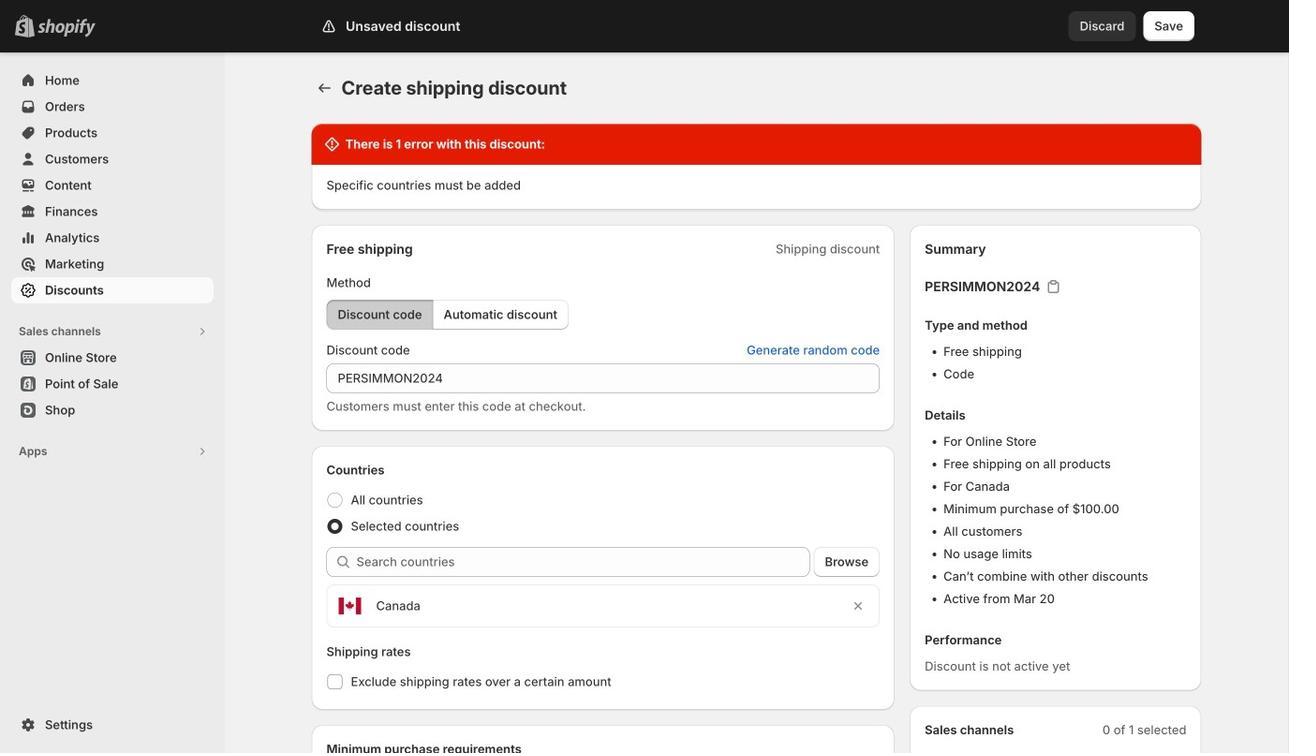 Task type: vqa. For each thing, say whether or not it's contained in the screenshot.
Search collections text field
no



Task type: locate. For each thing, give the bounding box(es) containing it.
shopify image
[[37, 19, 96, 37]]

Search countries text field
[[357, 547, 810, 577]]

None text field
[[327, 364, 880, 394]]



